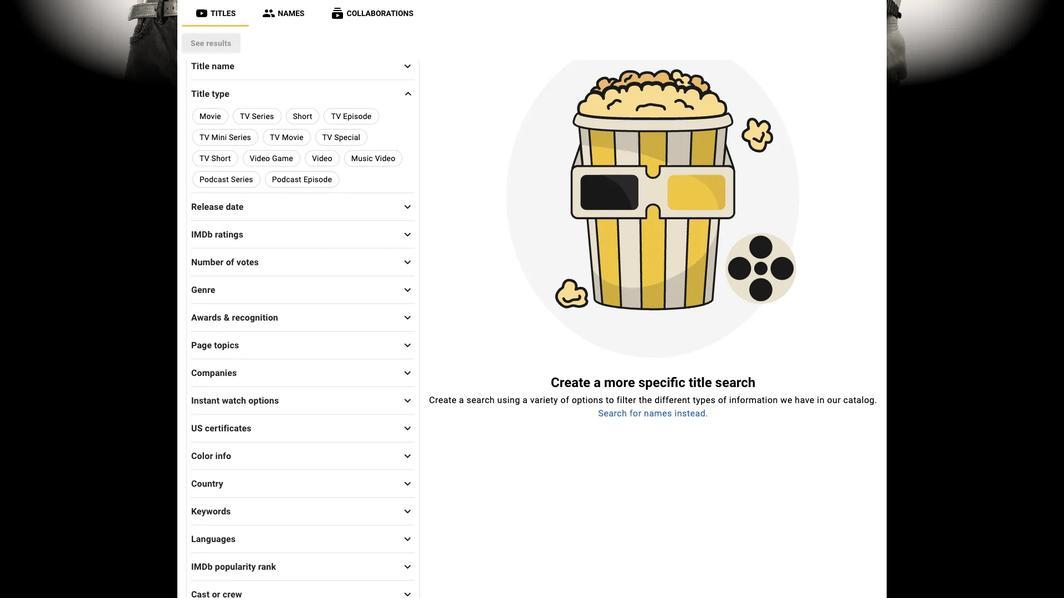 Task type: describe. For each thing, give the bounding box(es) containing it.
0 horizontal spatial short
[[211, 154, 231, 163]]

imdb popularity rank
[[191, 562, 276, 572]]

chevron right image for country
[[401, 477, 415, 491]]

ratings
[[215, 229, 243, 240]]

mini
[[211, 133, 227, 142]]

1 vertical spatial series
[[229, 133, 251, 142]]

tv for tv short
[[200, 154, 209, 163]]

names
[[644, 408, 672, 419]]

variety
[[530, 395, 558, 406]]

release date button
[[191, 193, 415, 220]]

podcast episode button
[[265, 171, 339, 188]]

chevron right image for imdb popularity rank
[[401, 561, 415, 574]]

catalog.
[[843, 395, 877, 406]]

we
[[781, 395, 792, 406]]

companies
[[191, 368, 237, 378]]

podcast for podcast episode
[[272, 175, 301, 184]]

0 vertical spatial short
[[293, 112, 312, 121]]

chevron right image for watch
[[401, 394, 415, 408]]

imdb ratings
[[191, 229, 243, 240]]

genre button
[[191, 277, 415, 303]]

1 vertical spatial create
[[429, 395, 457, 406]]

recognition
[[232, 312, 278, 323]]

search filters
[[186, 32, 255, 45]]

release
[[191, 201, 223, 212]]

2 horizontal spatial a
[[594, 375, 601, 391]]

tv for tv mini series
[[200, 133, 209, 142]]

color info
[[191, 451, 231, 461]]

types
[[693, 395, 716, 406]]

options inside instant watch options "dropdown button"
[[248, 395, 279, 406]]

chevron right image for color info
[[401, 450, 415, 463]]

title name
[[191, 61, 234, 71]]

tab list containing titles
[[182, 0, 882, 27]]

episode for tv episode
[[343, 112, 372, 121]]

title type
[[191, 88, 229, 99]]

video inside music video button
[[375, 154, 395, 163]]

1 horizontal spatial movie
[[282, 133, 303, 142]]

1 horizontal spatial of
[[561, 395, 569, 406]]

video button
[[305, 150, 340, 167]]

titles tab
[[182, 0, 249, 27]]

imdb ratings button
[[191, 221, 415, 248]]

special
[[334, 133, 360, 142]]

title name button
[[191, 53, 415, 79]]

name
[[212, 61, 234, 71]]

&
[[224, 312, 230, 323]]

subscriptions image
[[331, 7, 344, 20]]

for
[[630, 408, 642, 419]]

tv for tv episode
[[331, 112, 341, 121]]

tv series
[[240, 112, 274, 121]]

keywords
[[191, 506, 231, 517]]

tv special button
[[315, 129, 368, 146]]

instant watch options
[[191, 395, 279, 406]]

0 horizontal spatial a
[[459, 395, 464, 406]]

game
[[272, 154, 293, 163]]

imdb popularity rank button
[[191, 554, 415, 580]]

video for video game
[[250, 154, 270, 163]]

filters
[[225, 32, 255, 45]]

specific
[[638, 375, 685, 391]]

tv short button
[[192, 150, 238, 167]]

release date
[[191, 201, 244, 212]]

short button
[[286, 108, 319, 125]]

chevron right image for awards & recognition
[[401, 311, 415, 324]]

movie button
[[192, 108, 228, 125]]

collaborations tab
[[318, 0, 427, 27]]

chevron right image inside genre dropdown button
[[401, 283, 415, 297]]

to
[[606, 395, 614, 406]]

date
[[226, 201, 244, 212]]

tv short
[[200, 154, 231, 163]]

series for tv
[[252, 112, 274, 121]]

companies button
[[191, 360, 415, 386]]

chevron right image inside companies dropdown button
[[401, 367, 415, 380]]

country button
[[191, 471, 415, 497]]

us certificates button
[[191, 415, 415, 442]]

tv episode
[[331, 112, 372, 121]]

music video
[[351, 154, 395, 163]]

title type button
[[191, 80, 415, 107]]

title for title name
[[191, 61, 210, 71]]

country
[[191, 479, 223, 489]]

tv series button
[[233, 108, 281, 125]]

certificates
[[205, 423, 251, 434]]

1 horizontal spatial a
[[523, 395, 528, 406]]

imdb for imdb popularity rank
[[191, 562, 213, 572]]



Task type: vqa. For each thing, say whether or not it's contained in the screenshot.
'account circle' image
no



Task type: locate. For each thing, give the bounding box(es) containing it.
chevron right image inside awards & recognition dropdown button
[[401, 311, 415, 324]]

1 vertical spatial movie
[[282, 133, 303, 142]]

page
[[191, 340, 212, 351]]

1 title from the top
[[191, 61, 210, 71]]

instead.
[[675, 408, 708, 419]]

0 horizontal spatial search
[[186, 32, 222, 45]]

0 vertical spatial search
[[186, 32, 222, 45]]

video for video
[[312, 154, 332, 163]]

chevron right image for of
[[401, 256, 415, 269]]

3 video from the left
[[375, 154, 395, 163]]

of right types
[[718, 395, 727, 406]]

create a more specific title search create a search using a variety of options to filter the different types of information we have in our catalog. search for names instead.
[[429, 375, 877, 419]]

video left game
[[250, 154, 270, 163]]

2 horizontal spatial video
[[375, 154, 395, 163]]

options right "watch"
[[248, 395, 279, 406]]

tv episode button
[[324, 108, 379, 125]]

search up information in the bottom right of the page
[[715, 375, 756, 391]]

in
[[817, 395, 825, 406]]

of left the votes
[[226, 257, 234, 267]]

1 vertical spatial search
[[598, 408, 627, 419]]

podcast series
[[200, 175, 253, 184]]

1 chevron right image from the top
[[401, 60, 415, 73]]

imdb down languages
[[191, 562, 213, 572]]

movie down the short button
[[282, 133, 303, 142]]

1 imdb from the top
[[191, 229, 213, 240]]

info
[[215, 451, 231, 461]]

tv down 'tv mini series' button
[[200, 154, 209, 163]]

video game button
[[242, 150, 300, 167]]

1 vertical spatial short
[[211, 154, 231, 163]]

series inside button
[[231, 175, 253, 184]]

short down title type dropdown button
[[293, 112, 312, 121]]

us
[[191, 423, 203, 434]]

5 chevron right image from the top
[[401, 477, 415, 491]]

1 vertical spatial search
[[467, 395, 495, 406]]

0 horizontal spatial options
[[248, 395, 279, 406]]

chevron right image for type
[[402, 87, 415, 101]]

us certificates
[[191, 423, 251, 434]]

series right mini
[[229, 133, 251, 142]]

podcast episode
[[272, 175, 332, 184]]

awards & recognition
[[191, 312, 278, 323]]

tv mini series button
[[192, 129, 258, 146]]

1 podcast from the left
[[200, 175, 229, 184]]

episode up special
[[343, 112, 372, 121]]

video right music at the left top of page
[[375, 154, 395, 163]]

0 horizontal spatial of
[[226, 257, 234, 267]]

tv inside tv episode button
[[331, 112, 341, 121]]

chevron right image inside release date dropdown button
[[401, 200, 415, 214]]

7 chevron right image from the top
[[401, 533, 415, 546]]

chevron right image inside the 'title name' dropdown button
[[401, 60, 415, 73]]

0 vertical spatial series
[[252, 112, 274, 121]]

languages
[[191, 534, 236, 545]]

chevron right image for release date
[[401, 200, 415, 214]]

chevron right image inside country dropdown button
[[401, 477, 415, 491]]

movie
[[200, 112, 221, 121], [282, 133, 303, 142]]

tv mini series
[[200, 133, 251, 142]]

awards
[[191, 312, 222, 323]]

chevron right image inside color info dropdown button
[[401, 450, 415, 463]]

tv inside tv short button
[[200, 154, 209, 163]]

1 vertical spatial imdb
[[191, 562, 213, 572]]

2 chevron right image from the top
[[401, 200, 415, 214]]

people image
[[262, 7, 276, 20]]

music
[[351, 154, 373, 163]]

a
[[594, 375, 601, 391], [459, 395, 464, 406], [523, 395, 528, 406]]

imdb left ratings
[[191, 229, 213, 240]]

using
[[497, 395, 520, 406]]

color info button
[[191, 443, 415, 469]]

podcast down game
[[272, 175, 301, 184]]

short
[[293, 112, 312, 121], [211, 154, 231, 163]]

1 horizontal spatial create
[[551, 375, 590, 391]]

6 chevron right image from the top
[[401, 505, 415, 518]]

collaborations
[[347, 9, 413, 18]]

episode down video button
[[304, 175, 332, 184]]

4 chevron right image from the top
[[401, 450, 415, 463]]

of right variety
[[561, 395, 569, 406]]

video inside video button
[[312, 154, 332, 163]]

awards & recognition button
[[191, 304, 415, 331]]

2 title from the top
[[191, 88, 210, 99]]

tv movie
[[270, 133, 303, 142]]

a left more
[[594, 375, 601, 391]]

0 horizontal spatial video
[[250, 154, 270, 163]]

chevron right image
[[402, 87, 415, 101], [401, 228, 415, 241], [401, 256, 415, 269], [401, 283, 415, 297], [401, 339, 415, 352], [401, 367, 415, 380], [401, 394, 415, 408], [401, 422, 415, 435], [401, 588, 415, 599]]

tv up the video game 'button'
[[270, 133, 280, 142]]

0 vertical spatial create
[[551, 375, 590, 391]]

number of votes button
[[191, 249, 415, 275]]

podcast down tv short
[[200, 175, 229, 184]]

series up the tv movie button
[[252, 112, 274, 121]]

2 video from the left
[[312, 154, 332, 163]]

podcast inside podcast episode button
[[272, 175, 301, 184]]

video
[[250, 154, 270, 163], [312, 154, 332, 163], [375, 154, 395, 163]]

number of votes
[[191, 257, 259, 267]]

chevron right image for topics
[[401, 339, 415, 352]]

chevron right image inside title type dropdown button
[[402, 87, 415, 101]]

of
[[226, 257, 234, 267], [561, 395, 569, 406], [718, 395, 727, 406]]

chevron right image inside keywords dropdown button
[[401, 505, 415, 518]]

type
[[212, 88, 229, 99]]

0 horizontal spatial episode
[[304, 175, 332, 184]]

our
[[827, 395, 841, 406]]

tv inside 'tv mini series' button
[[200, 133, 209, 142]]

title
[[689, 375, 712, 391]]

chevron right image inside us certificates dropdown button
[[401, 422, 415, 435]]

chevron right image inside imdb ratings dropdown button
[[401, 228, 415, 241]]

search left the "using"
[[467, 395, 495, 406]]

episode for podcast episode
[[304, 175, 332, 184]]

1 vertical spatial title
[[191, 88, 210, 99]]

tv up tv mini series
[[240, 112, 250, 121]]

imdb for imdb ratings
[[191, 229, 213, 240]]

search for names instead. button
[[598, 407, 708, 421]]

youtube image
[[195, 7, 208, 20]]

titles
[[211, 9, 236, 18]]

tv left special
[[322, 133, 332, 142]]

create
[[551, 375, 590, 391], [429, 395, 457, 406]]

title left name
[[191, 61, 210, 71]]

search down the youtube image
[[186, 32, 222, 45]]

the
[[639, 395, 652, 406]]

chevron right image for languages
[[401, 533, 415, 546]]

topics
[[214, 340, 239, 351]]

episode inside tv episode button
[[343, 112, 372, 121]]

filter
[[617, 395, 636, 406]]

chevron right image for keywords
[[401, 505, 415, 518]]

0 vertical spatial movie
[[200, 112, 221, 121]]

a right the "using"
[[523, 395, 528, 406]]

1 horizontal spatial search
[[715, 375, 756, 391]]

video inside the video game 'button'
[[250, 154, 270, 163]]

chevron right image inside imdb popularity rank dropdown button
[[401, 561, 415, 574]]

video game
[[250, 154, 293, 163]]

1 horizontal spatial short
[[293, 112, 312, 121]]

0 vertical spatial imdb
[[191, 229, 213, 240]]

names
[[278, 9, 305, 18]]

series up date
[[231, 175, 253, 184]]

color
[[191, 451, 213, 461]]

options
[[572, 395, 603, 406], [248, 395, 279, 406]]

1 horizontal spatial video
[[312, 154, 332, 163]]

instant watch options button
[[191, 387, 415, 414]]

podcast series button
[[192, 171, 260, 188]]

podcast inside podcast series button
[[200, 175, 229, 184]]

languages button
[[191, 526, 415, 553]]

chevron right image inside page topics dropdown button
[[401, 339, 415, 352]]

1 horizontal spatial search
[[598, 408, 627, 419]]

instant
[[191, 395, 220, 406]]

title left type
[[191, 88, 210, 99]]

more
[[604, 375, 635, 391]]

different
[[655, 395, 690, 406]]

1 vertical spatial episode
[[304, 175, 332, 184]]

keywords button
[[191, 498, 415, 525]]

0 vertical spatial episode
[[343, 112, 372, 121]]

information
[[729, 395, 778, 406]]

video down tv special
[[312, 154, 332, 163]]

series for podcast
[[231, 175, 253, 184]]

2 vertical spatial series
[[231, 175, 253, 184]]

chevron right image for title name
[[401, 60, 415, 73]]

options left to
[[572, 395, 603, 406]]

1 horizontal spatial podcast
[[272, 175, 301, 184]]

tv movie button
[[263, 129, 311, 146]]

chevron right image
[[401, 60, 415, 73], [401, 200, 415, 214], [401, 311, 415, 324], [401, 450, 415, 463], [401, 477, 415, 491], [401, 505, 415, 518], [401, 533, 415, 546], [401, 561, 415, 574]]

watch
[[222, 395, 246, 406]]

0 horizontal spatial search
[[467, 395, 495, 406]]

1 horizontal spatial options
[[572, 395, 603, 406]]

1 horizontal spatial episode
[[343, 112, 372, 121]]

chevron right image for ratings
[[401, 228, 415, 241]]

options inside create a more specific title search create a search using a variety of options to filter the different types of information we have in our catalog. search for names instead.
[[572, 395, 603, 406]]

tv for tv movie
[[270, 133, 280, 142]]

number
[[191, 257, 224, 267]]

page topics button
[[191, 332, 415, 359]]

page topics
[[191, 340, 239, 351]]

chevron right image for certificates
[[401, 422, 415, 435]]

3 chevron right image from the top
[[401, 311, 415, 324]]

short down mini
[[211, 154, 231, 163]]

tv up 'tv special' "button"
[[331, 112, 341, 121]]

tv inside button
[[270, 133, 280, 142]]

popularity
[[215, 562, 256, 572]]

tv special
[[322, 133, 360, 142]]

episode
[[343, 112, 372, 121], [304, 175, 332, 184]]

podcast for podcast series
[[200, 175, 229, 184]]

2 imdb from the top
[[191, 562, 213, 572]]

search down to
[[598, 408, 627, 419]]

0 horizontal spatial podcast
[[200, 175, 229, 184]]

0 horizontal spatial create
[[429, 395, 457, 406]]

chevron right image inside "languages" dropdown button
[[401, 533, 415, 546]]

tv inside 'tv special' "button"
[[322, 133, 332, 142]]

8 chevron right image from the top
[[401, 561, 415, 574]]

2 horizontal spatial of
[[718, 395, 727, 406]]

genre
[[191, 285, 215, 295]]

names tab
[[249, 0, 318, 27]]

tv for tv special
[[322, 133, 332, 142]]

0 horizontal spatial movie
[[200, 112, 221, 121]]

have
[[795, 395, 815, 406]]

tv left mini
[[200, 133, 209, 142]]

search
[[715, 375, 756, 391], [467, 395, 495, 406]]

tv for tv series
[[240, 112, 250, 121]]

rank
[[258, 562, 276, 572]]

2 podcast from the left
[[272, 175, 301, 184]]

episode inside podcast episode button
[[304, 175, 332, 184]]

title for title type
[[191, 88, 210, 99]]

votes
[[237, 257, 259, 267]]

tab list
[[182, 0, 882, 27]]

of inside "dropdown button"
[[226, 257, 234, 267]]

a left the "using"
[[459, 395, 464, 406]]

chevron right image inside instant watch options "dropdown button"
[[401, 394, 415, 408]]

movie down the title type
[[200, 112, 221, 121]]

chevron right image inside number of votes "dropdown button"
[[401, 256, 415, 269]]

tv inside tv series button
[[240, 112, 250, 121]]

search
[[186, 32, 222, 45], [598, 408, 627, 419]]

music video button
[[344, 150, 403, 167]]

0 vertical spatial title
[[191, 61, 210, 71]]

0 vertical spatial search
[[715, 375, 756, 391]]

1 video from the left
[[250, 154, 270, 163]]

search inside create a more specific title search create a search using a variety of options to filter the different types of information we have in our catalog. search for names instead.
[[598, 408, 627, 419]]

title
[[191, 61, 210, 71], [191, 88, 210, 99]]



